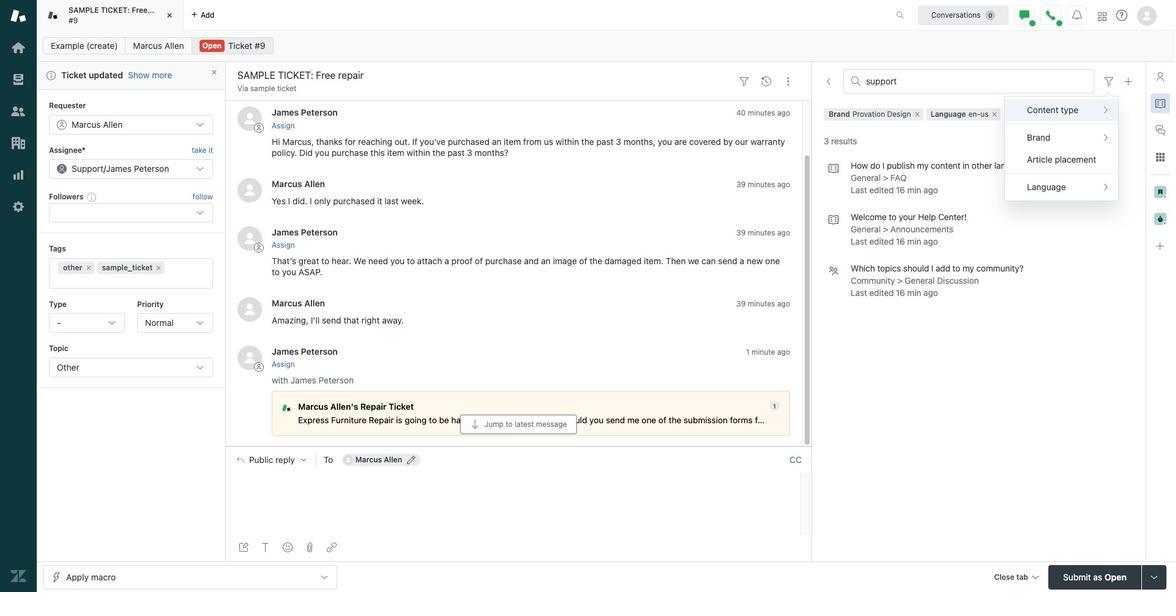 Task type: vqa. For each thing, say whether or not it's contained in the screenshot.
week. 39
yes



Task type: locate. For each thing, give the bounding box(es) containing it.
past left months?
[[448, 147, 465, 158]]

edited inside ‭how do i publish my content in other languages?‬ ‭general‬ > ‭faq‬ last edited 16 min ago
[[869, 185, 894, 195]]

assign button for hi
[[272, 120, 295, 131]]

filter image left create or request article icon at the top
[[1104, 77, 1114, 86]]

last inside ‭how do i publish my content in other languages?‬ ‭general‬ > ‭faq‬ last edited 16 min ago
[[851, 185, 867, 195]]

it inside conversationlabel log
[[377, 196, 382, 206]]

physical
[[844, 416, 876, 426]]

content type menu item
[[1005, 99, 1118, 121]]

1 horizontal spatial ticket
[[228, 40, 252, 51]]

james peterson assign up great
[[272, 227, 338, 250]]

1 vertical spatial in
[[906, 416, 913, 426]]

0 vertical spatial send
[[718, 256, 737, 266]]

my right publish
[[917, 161, 929, 171]]

of right out
[[834, 416, 842, 426]]

armchair
[[501, 416, 535, 426]]

minutes for that's great to hear. we need you to attach a proof of purchase and an image of the damaged item. then we can send a new one to you asap.
[[748, 228, 775, 237]]

to right jump on the left bottom of page
[[506, 420, 513, 429]]

0 horizontal spatial us
[[544, 136, 553, 147]]

marcus allen link for yes
[[272, 179, 325, 189]]

remove image right design at the right of page
[[914, 111, 921, 118]]

tab containing sample ticket: free repair
[[37, 0, 184, 31]]

2 assign button from the top
[[272, 240, 295, 251]]

to
[[324, 455, 333, 465]]

0 horizontal spatial add
[[201, 10, 215, 19]]

5 avatar image from the top
[[237, 346, 262, 370]]

#9 inside secondary element
[[255, 40, 265, 51]]

menu
[[1004, 96, 1119, 201]]

2 39 from the top
[[736, 228, 746, 237]]

1 vertical spatial last
[[851, 236, 867, 247]]

remove image right en- on the right top of the page
[[991, 111, 998, 118]]

3 16 from the top
[[896, 288, 905, 298]]

bookmarks image
[[1154, 186, 1167, 198]]

2 ‭general‬ from the top
[[851, 224, 881, 235]]

1 horizontal spatial #9
[[255, 40, 265, 51]]

1 assign button from the top
[[272, 120, 295, 131]]

0 vertical spatial ‭general‬
[[851, 173, 881, 183]]

great
[[298, 256, 319, 266]]

close ticket collision notification image
[[211, 68, 218, 76]]

it right take
[[209, 145, 213, 155]]

1 horizontal spatial send
[[606, 416, 625, 426]]

james peterson assign up with james peterson
[[272, 346, 338, 369]]

assignee*
[[49, 145, 85, 155]]

0 vertical spatial for
[[345, 136, 356, 147]]

send right can
[[718, 256, 737, 266]]

requester element
[[49, 115, 213, 134]]

purchase
[[332, 147, 368, 158], [485, 256, 522, 266]]

1 avatar image from the top
[[237, 107, 262, 131]]

2 vertical spatial send
[[606, 416, 625, 426]]

0 horizontal spatial in
[[906, 416, 913, 426]]

min
[[907, 185, 921, 195], [907, 236, 921, 247], [907, 288, 921, 298]]

avatar image
[[237, 107, 262, 131], [237, 178, 262, 202], [237, 226, 262, 251], [237, 297, 262, 322], [237, 346, 262, 370]]

center!‬
[[938, 212, 967, 222]]

0 vertical spatial purchased
[[448, 136, 490, 147]]

3 left months?
[[467, 147, 472, 158]]

close tab button
[[989, 565, 1044, 592]]

language inside menu item
[[1027, 182, 1066, 192]]

yes i did. i only purchased it last week.
[[272, 196, 424, 206]]

1 horizontal spatial 1
[[773, 403, 776, 410]]

16 for i
[[896, 185, 905, 195]]

james peterson assign for marcus,
[[272, 107, 338, 130]]

marcus allen up "did."
[[272, 179, 325, 189]]

article
[[1027, 154, 1053, 165]]

james down ticket
[[272, 107, 299, 118]]

submit as open
[[1063, 572, 1127, 582]]

tab
[[37, 0, 184, 31]]

cc
[[790, 455, 802, 465]]

policy.
[[272, 147, 297, 158]]

‭welcome
[[851, 212, 887, 222]]

edited inside '‭welcome to your help center!‬ ‭general‬ > ‭announcements‬ last edited 16 min ago'
[[869, 236, 894, 247]]

1 minutes from the top
[[748, 109, 775, 118]]

brand inside menu item
[[1027, 132, 1050, 143]]

0 vertical spatial james peterson assign
[[272, 107, 338, 130]]

add link (cmd k) image
[[327, 543, 337, 553]]

language left en- on the right top of the page
[[931, 110, 966, 119]]

39 minutes ago down 'new' at right top
[[736, 299, 790, 308]]

39 minutes ago text field
[[736, 299, 790, 308]]

1 horizontal spatial purchase
[[485, 256, 522, 266]]

language down "article" at top
[[1027, 182, 1066, 192]]

marcus down requester
[[72, 119, 101, 130]]

2 james peterson link from the top
[[272, 227, 338, 237]]

3 last from the top
[[851, 288, 867, 298]]

0 vertical spatial edited
[[869, 185, 894, 195]]

james for 1 minute ago
[[272, 346, 299, 357]]

0 vertical spatial one
[[765, 256, 780, 266]]

1 vertical spatial open
[[1105, 572, 1127, 582]]

None field
[[866, 76, 1086, 87]]

> down topics
[[897, 276, 903, 286]]

0 horizontal spatial my
[[917, 161, 929, 171]]

button displays agent's chat status as online. image
[[1020, 10, 1030, 20]]

16 inside ‭which topics should i add to my community?‬ community > general discussion last edited 16 min ago
[[896, 288, 905, 298]]

3 left results
[[824, 136, 829, 146]]

for inside the "marcus allen's repair ticket express furniture repair is going to be handling his armchair repair. could you send me one of the submission forms for a repair? i'm out of physical copies in the office"
[[755, 416, 766, 426]]

us right from
[[544, 136, 553, 147]]

1 vertical spatial #9
[[255, 40, 265, 51]]

2 min from the top
[[907, 236, 921, 247]]

other
[[57, 362, 79, 373]]

1 horizontal spatial for
[[755, 416, 766, 426]]

marcus
[[133, 40, 162, 51], [72, 119, 101, 130], [272, 179, 302, 189], [272, 298, 302, 308], [298, 402, 328, 412], [355, 455, 382, 464]]

2 vertical spatial 39 minutes ago
[[736, 299, 790, 308]]

general
[[905, 276, 935, 286]]

0 vertical spatial other
[[972, 161, 992, 171]]

3 left months,
[[616, 136, 621, 147]]

sample
[[250, 84, 275, 93]]

forms
[[730, 416, 753, 426]]

minutes right "40"
[[748, 109, 775, 118]]

brand for brand provation design
[[829, 110, 850, 119]]

marcus.allen@example.com image
[[343, 455, 353, 465]]

brand provation design
[[829, 110, 911, 119]]

1 vertical spatial repair
[[369, 416, 394, 426]]

1 vertical spatial us
[[544, 136, 553, 147]]

latest
[[515, 420, 534, 429]]

type
[[1061, 105, 1079, 115]]

add right close icon
[[201, 10, 215, 19]]

39 minutes ago down warranty
[[736, 180, 790, 189]]

1 last from the top
[[851, 185, 867, 195]]

0 vertical spatial 1
[[746, 348, 750, 357]]

1 vertical spatial 39
[[736, 228, 746, 237]]

0 horizontal spatial one
[[642, 416, 656, 426]]

#9 inside sample ticket: free repair #9
[[69, 16, 78, 25]]

james right the 'with'
[[291, 375, 316, 386]]

purchased right only
[[333, 196, 375, 206]]

format text image
[[261, 543, 271, 553]]

3 minutes from the top
[[748, 228, 775, 237]]

40 minutes ago text field
[[736, 109, 790, 118]]

send
[[718, 256, 737, 266], [322, 315, 341, 326], [606, 416, 625, 426]]

2 edited from the top
[[869, 236, 894, 247]]

2 39 minutes ago text field from the top
[[736, 228, 790, 237]]

1 horizontal spatial within
[[556, 136, 579, 147]]

send inside the "marcus allen's repair ticket express furniture repair is going to be handling his armchair repair. could you send me one of the submission forms for a repair? i'm out of physical copies in the office"
[[606, 416, 625, 426]]

#9 down the sample
[[69, 16, 78, 25]]

1 minute ago
[[746, 348, 790, 357]]

language for language
[[1027, 182, 1066, 192]]

ticket down example
[[61, 70, 87, 80]]

brand up 3 results
[[829, 110, 850, 119]]

avatar image for 39 minutes ago
[[237, 226, 262, 251]]

1 horizontal spatial purchased
[[448, 136, 490, 147]]

min down ‭announcements‬
[[907, 236, 921, 247]]

do
[[870, 161, 880, 171]]

1 vertical spatial purchased
[[333, 196, 375, 206]]

language
[[931, 110, 966, 119], [1027, 182, 1066, 192]]

show more button
[[128, 70, 172, 81]]

item
[[504, 136, 521, 147], [387, 147, 404, 158]]

1 vertical spatial james peterson assign
[[272, 227, 338, 250]]

2 minutes from the top
[[748, 180, 775, 189]]

0 vertical spatial 39
[[736, 180, 746, 189]]

-
[[57, 318, 61, 328]]

displays possible ticket submission types image
[[1149, 573, 1159, 582]]

zendesk products image
[[1098, 12, 1107, 21]]

a left repair?
[[768, 416, 773, 426]]

0 vertical spatial in
[[963, 161, 970, 171]]

marcus allen down requester
[[72, 119, 123, 130]]

minutes down warranty
[[748, 180, 775, 189]]

allen down close icon
[[164, 40, 184, 51]]

1 james peterson link from the top
[[272, 107, 338, 118]]

marcus allen up more at the top of the page
[[133, 40, 184, 51]]

0 vertical spatial #9
[[69, 16, 78, 25]]

clear filters link
[[1003, 108, 1054, 121]]

‭how
[[851, 161, 868, 171]]

with
[[272, 375, 288, 386]]

one right me
[[642, 416, 656, 426]]

draft mode image
[[239, 543, 249, 553]]

past
[[596, 136, 614, 147], [448, 147, 465, 158]]

alert
[[37, 62, 225, 90]]

min inside ‭how do i publish my content in other languages?‬ ‭general‬ > ‭faq‬ last edited 16 min ago
[[907, 185, 921, 195]]

for
[[345, 136, 356, 147], [755, 416, 766, 426]]

marcus allen inside secondary element
[[133, 40, 184, 51]]

purchase inside the hi marcus, thanks for reaching out. if you've purchased an item from us within the past 3 months, you are covered by our warranty policy. did you purchase this item within the past 3 months?
[[332, 147, 368, 158]]

example (create)
[[51, 40, 118, 51]]

1 james peterson assign from the top
[[272, 107, 338, 130]]

james up the 'with'
[[272, 346, 299, 357]]

insert emojis image
[[283, 543, 293, 553]]

assign up hi
[[272, 121, 295, 130]]

1 vertical spatial add
[[936, 263, 950, 274]]

knowledge image
[[1156, 99, 1165, 108]]

1 horizontal spatial past
[[596, 136, 614, 147]]

2 vertical spatial last
[[851, 288, 867, 298]]

2 16 from the top
[[896, 236, 905, 247]]

language en-us
[[931, 110, 989, 119]]

peterson up thanks
[[301, 107, 338, 118]]

zendesk image
[[10, 569, 26, 585]]

0 vertical spatial my
[[917, 161, 929, 171]]

0 horizontal spatial open
[[202, 41, 222, 50]]

need
[[368, 256, 388, 266]]

yes
[[272, 196, 286, 206]]

1 horizontal spatial other
[[972, 161, 992, 171]]

add inside popup button
[[201, 10, 215, 19]]

menu containing content type
[[1004, 96, 1119, 201]]

james right support
[[106, 163, 132, 174]]

2 vertical spatial min
[[907, 288, 921, 298]]

marcus allen link inside secondary element
[[125, 37, 192, 54]]

to inside '‭welcome to your help center!‬ ‭general‬ > ‭announcements‬ last edited 16 min ago'
[[889, 212, 897, 222]]

going
[[405, 416, 427, 426]]

0 horizontal spatial within
[[407, 147, 430, 158]]

2 horizontal spatial ticket
[[389, 402, 414, 412]]

0 vertical spatial it
[[209, 145, 213, 155]]

1 39 minutes ago text field from the top
[[736, 180, 790, 189]]

as
[[1093, 572, 1102, 582]]

1 vertical spatial 16
[[896, 236, 905, 247]]

within right from
[[556, 136, 579, 147]]

edited
[[869, 185, 894, 195], [869, 236, 894, 247], [869, 288, 894, 298]]

updated
[[89, 70, 123, 80]]

0 horizontal spatial 1
[[746, 348, 750, 357]]

you left are
[[658, 136, 672, 147]]

1 horizontal spatial language
[[1027, 182, 1066, 192]]

assign button up that's
[[272, 240, 295, 251]]

16 inside ‭how do i publish my content in other languages?‬ ‭general‬ > ‭faq‬ last edited 16 min ago
[[896, 185, 905, 195]]

2 last from the top
[[851, 236, 867, 247]]

tabs tab list
[[37, 0, 883, 31]]

out
[[819, 416, 831, 426]]

1 horizontal spatial in
[[963, 161, 970, 171]]

it left last
[[377, 196, 382, 206]]

1 39 minutes ago from the top
[[736, 180, 790, 189]]

marcus right marcus.allen@example.com icon
[[355, 455, 382, 464]]

1 16 from the top
[[896, 185, 905, 195]]

i right should
[[931, 263, 934, 274]]

us inside the hi marcus, thanks for reaching out. if you've purchased an item from us within the past 3 months, you are covered by our warranty policy. did you purchase this item within the past 3 months?
[[544, 136, 553, 147]]

james peterson assign up marcus,
[[272, 107, 338, 130]]

0 horizontal spatial purchased
[[333, 196, 375, 206]]

open right as
[[1105, 572, 1127, 582]]

allen up support / james peterson
[[103, 119, 123, 130]]

2 james peterson assign from the top
[[272, 227, 338, 250]]

i right "do"
[[883, 161, 885, 171]]

more
[[152, 70, 172, 80]]

1 assign from the top
[[272, 121, 295, 130]]

in right copies
[[906, 416, 913, 426]]

follow button
[[193, 192, 213, 203]]

assign button for that's
[[272, 240, 295, 251]]

2 vertical spatial assign button
[[272, 359, 295, 370]]

1 vertical spatial 1
[[773, 403, 776, 410]]

last down ‭welcome
[[851, 236, 867, 247]]

2 horizontal spatial send
[[718, 256, 737, 266]]

one
[[765, 256, 780, 266], [642, 416, 656, 426]]

edited inside ‭which topics should i add to my community?‬ community > general discussion last edited 16 min ago
[[869, 288, 894, 298]]

1 vertical spatial item
[[387, 147, 404, 158]]

2 vertical spatial james peterson assign
[[272, 346, 338, 369]]

minutes for hi marcus, thanks for reaching out. if you've purchased an item from us within the past 3 months, you are covered by our warranty policy. did you purchase this item within the past 3 months?
[[748, 109, 775, 118]]

assign button up the 'with'
[[272, 359, 295, 370]]

0 vertical spatial an
[[492, 136, 501, 147]]

1 horizontal spatial my
[[963, 263, 974, 274]]

1 for 1
[[773, 403, 776, 410]]

1 ‭general‬ from the top
[[851, 173, 881, 183]]

4 minutes from the top
[[748, 299, 775, 308]]

0 vertical spatial marcus allen link
[[125, 37, 192, 54]]

0 vertical spatial last
[[851, 185, 867, 195]]

message
[[536, 420, 567, 429]]

1 vertical spatial my
[[963, 263, 974, 274]]

of
[[475, 256, 483, 266], [579, 256, 587, 266], [659, 416, 666, 426], [834, 416, 842, 426]]

create or request article image
[[1124, 77, 1134, 86]]

to inside the "marcus allen's repair ticket express furniture repair is going to be handling his armchair repair. could you send me one of the submission forms for a repair? i'm out of physical copies in the office"
[[429, 416, 437, 426]]

ticket inside secondary element
[[228, 40, 252, 51]]

placement
[[1055, 154, 1096, 165]]

1 vertical spatial 39 minutes ago
[[736, 228, 790, 237]]

results
[[831, 136, 857, 146]]

other left remove image
[[63, 263, 82, 272]]

ticket
[[228, 40, 252, 51], [61, 70, 87, 80], [389, 402, 414, 412]]

last inside '‭welcome to your help center!‬ ‭general‬ > ‭announcements‬ last edited 16 min ago'
[[851, 236, 867, 247]]

0 horizontal spatial 3
[[467, 147, 472, 158]]

secondary element
[[37, 34, 1175, 58]]

ticket inside ticket updated show more
[[61, 70, 87, 80]]

repair up furniture
[[360, 402, 387, 412]]

it inside take it button
[[209, 145, 213, 155]]

0 vertical spatial ticket
[[228, 40, 252, 51]]

39 minutes ago text field
[[736, 180, 790, 189], [736, 228, 790, 237]]

1 39 from the top
[[736, 180, 746, 189]]

16 down general
[[896, 288, 905, 298]]

apply
[[66, 572, 89, 582]]

purchase inside that's great to hear. we need you to attach a proof of purchase and an image of the damaged item. then we can send a new one to you asap.
[[485, 256, 522, 266]]

‭welcome to your help center!‬ ‭general‬ > ‭announcements‬ last edited 16 min ago
[[851, 212, 967, 247]]

a left proof
[[445, 256, 449, 266]]

last down community
[[851, 288, 867, 298]]

free
[[132, 6, 148, 15]]

should
[[903, 263, 929, 274]]

3 edited from the top
[[869, 288, 894, 298]]

- button
[[49, 314, 125, 333]]

conversations
[[931, 10, 981, 19]]

1 horizontal spatial brand
[[1027, 132, 1050, 143]]

conversationlabel log
[[225, 97, 953, 447]]

james peterson link
[[272, 107, 338, 118], [272, 227, 338, 237], [272, 346, 338, 357]]

1 min from the top
[[907, 185, 921, 195]]

2 vertical spatial >
[[897, 276, 903, 286]]

we
[[688, 256, 699, 266]]

0 horizontal spatial an
[[492, 136, 501, 147]]

james peterson assign
[[272, 107, 338, 130], [272, 227, 338, 250], [272, 346, 338, 369]]

to inside 'button'
[[506, 420, 513, 429]]

to left be
[[429, 416, 437, 426]]

last inside ‭which topics should i add to my community?‬ community > general discussion last edited 16 min ago
[[851, 288, 867, 298]]

1 horizontal spatial item
[[504, 136, 521, 147]]

1 minute ago text field
[[746, 348, 790, 357]]

us left clear
[[981, 110, 989, 119]]

0 vertical spatial assign
[[272, 121, 295, 130]]

with james peterson
[[272, 375, 354, 386]]

filters
[[1029, 108, 1051, 119]]

purchased
[[448, 136, 490, 147], [333, 196, 375, 206]]

assign up that's
[[272, 241, 295, 250]]

back image
[[824, 77, 834, 86]]

> inside '‭welcome to your help center!‬ ‭general‬ > ‭announcements‬ last edited 16 min ago'
[[883, 224, 888, 235]]

marcus allen link up amazing,
[[272, 298, 325, 308]]

apps image
[[1156, 152, 1165, 162]]

min down general
[[907, 288, 921, 298]]

ticket up via
[[228, 40, 252, 51]]

brand
[[829, 110, 850, 119], [1027, 132, 1050, 143]]

0 vertical spatial brand
[[829, 110, 850, 119]]

right
[[361, 315, 380, 326]]

my inside ‭which topics should i add to my community?‬ community > general discussion last edited 16 min ago
[[963, 263, 974, 274]]

amazing,
[[272, 315, 308, 326]]

proof
[[451, 256, 473, 266]]

1 edited from the top
[[869, 185, 894, 195]]

support
[[72, 163, 103, 174]]

3 james peterson assign from the top
[[272, 346, 338, 369]]

0 vertical spatial 39 minutes ago
[[736, 180, 790, 189]]

3 avatar image from the top
[[237, 226, 262, 251]]

allen up 'i'll'
[[304, 298, 325, 308]]

39 minutes ago text field for that's great to hear. we need you to attach a proof of purchase and an image of the damaged item. then we can send a new one to you asap.
[[736, 228, 790, 237]]

1 vertical spatial marcus allen link
[[272, 179, 325, 189]]

1 vertical spatial it
[[377, 196, 382, 206]]

marcus up show more button
[[133, 40, 162, 51]]

show
[[128, 70, 150, 80]]

for right thanks
[[345, 136, 356, 147]]

last for ‭which topics should i add to my community?‬ community > general discussion last edited 16 min ago
[[851, 288, 867, 298]]

1 vertical spatial one
[[642, 416, 656, 426]]

apply macro
[[66, 572, 116, 582]]

article placement menu item
[[1005, 149, 1118, 171]]

send left me
[[606, 416, 625, 426]]

it
[[209, 145, 213, 155], [377, 196, 382, 206]]

damaged
[[605, 256, 642, 266]]

0 vertical spatial >
[[883, 173, 888, 183]]

1 horizontal spatial 3
[[616, 136, 621, 147]]

take
[[192, 145, 206, 155]]

other left the languages?‬
[[972, 161, 992, 171]]

other inside ‭how do i publish my content in other languages?‬ ‭general‬ > ‭faq‬ last edited 16 min ago
[[972, 161, 992, 171]]

james peterson link up marcus,
[[272, 107, 338, 118]]

minutes for amazing, i'll send that right away.
[[748, 299, 775, 308]]

warranty
[[751, 136, 785, 147]]

0 vertical spatial within
[[556, 136, 579, 147]]

repair.
[[537, 416, 562, 426]]

the left months,
[[581, 136, 594, 147]]

peterson for 1
[[301, 346, 338, 357]]

1 left minute on the right bottom of the page
[[746, 348, 750, 357]]

min for publish
[[907, 185, 921, 195]]

remove image
[[914, 111, 921, 118], [991, 111, 998, 118], [155, 264, 162, 272]]

zendesk support image
[[10, 8, 26, 24]]

‭general‬ inside ‭how do i publish my content in other languages?‬ ‭general‬ > ‭faq‬ last edited 16 min ago
[[851, 173, 881, 183]]

0 vertical spatial us
[[981, 110, 989, 119]]

16 down ‭announcements‬
[[896, 236, 905, 247]]

a left 'new' at right top
[[740, 256, 744, 266]]

39 for week.
[[736, 180, 746, 189]]

customer context image
[[1156, 72, 1165, 81]]

add button
[[184, 0, 222, 30]]

hear.
[[332, 256, 351, 266]]

marcus allen link up more at the top of the page
[[125, 37, 192, 54]]

16 for should
[[896, 288, 905, 298]]

1 vertical spatial assign
[[272, 241, 295, 250]]

content
[[1027, 105, 1059, 115]]

#9
[[69, 16, 78, 25], [255, 40, 265, 51]]

2 39 minutes ago from the top
[[736, 228, 790, 237]]

assign button up hi
[[272, 120, 295, 131]]

1 vertical spatial ‭general‬
[[851, 224, 881, 235]]

39 minutes ago for week.
[[736, 180, 790, 189]]

languages?‬
[[994, 161, 1038, 171]]

i inside ‭how do i publish my content in other languages?‬ ‭general‬ > ‭faq‬ last edited 16 min ago
[[883, 161, 885, 171]]

3 min from the top
[[907, 288, 921, 298]]

to up discussion
[[953, 263, 960, 274]]

my up discussion
[[963, 263, 974, 274]]

open up close ticket collision notification "icon"
[[202, 41, 222, 50]]

and
[[524, 256, 539, 266]]

2 vertical spatial 39
[[736, 299, 746, 308]]

last down ‭how
[[851, 185, 867, 195]]

0 horizontal spatial #9
[[69, 16, 78, 25]]

0 horizontal spatial purchase
[[332, 147, 368, 158]]

brand up "article" at top
[[1027, 132, 1050, 143]]

16 down ‭faq‬
[[896, 185, 905, 195]]

1 vertical spatial min
[[907, 236, 921, 247]]

0 horizontal spatial brand
[[829, 110, 850, 119]]

peterson up great
[[301, 227, 338, 237]]

min inside ‭which topics should i add to my community?‬ community > general discussion last edited 16 min ago
[[907, 288, 921, 298]]

‭which topics should i add to my community?‬ community > general discussion last edited 16 min ago
[[851, 263, 1024, 298]]

marcus allen link
[[125, 37, 192, 54], [272, 179, 325, 189], [272, 298, 325, 308]]

1 horizontal spatial remove image
[[914, 111, 921, 118]]

get help image
[[1116, 10, 1127, 21]]

in right content
[[963, 161, 970, 171]]

minutes down 'new' at right top
[[748, 299, 775, 308]]

filter image
[[739, 76, 749, 86], [1104, 77, 1114, 86]]

39 minutes ago text field for yes i did. i only purchased it last week.
[[736, 180, 790, 189]]

2 vertical spatial 16
[[896, 288, 905, 298]]

ticket inside the "marcus allen's repair ticket express furniture repair is going to be handling his armchair repair. could you send me one of the submission forms for a repair? i'm out of physical copies in the office"
[[389, 402, 414, 412]]

0 vertical spatial open
[[202, 41, 222, 50]]

one right 'new' at right top
[[765, 256, 780, 266]]

peterson right /
[[134, 163, 169, 174]]

0 horizontal spatial ticket
[[61, 70, 87, 80]]

2 horizontal spatial remove image
[[991, 111, 998, 118]]

0 horizontal spatial past
[[448, 147, 465, 158]]

min up your on the right of page
[[907, 185, 921, 195]]

2 assign from the top
[[272, 241, 295, 250]]

0 vertical spatial 39 minutes ago text field
[[736, 180, 790, 189]]

minutes for yes i did. i only purchased it last week.
[[748, 180, 775, 189]]

the left damaged
[[590, 256, 602, 266]]

3 assign button from the top
[[272, 359, 295, 370]]



Task type: describe. For each thing, give the bounding box(es) containing it.
marcus up yes at the left top
[[272, 179, 302, 189]]

topic element
[[49, 358, 213, 377]]

i right "did."
[[310, 196, 312, 206]]

in inside the "marcus allen's repair ticket express furniture repair is going to be handling his armchair repair. could you send me one of the submission forms for a repair? i'm out of physical copies in the office"
[[906, 416, 913, 426]]

months?
[[475, 147, 509, 158]]

jump
[[485, 420, 504, 429]]

of right proof
[[475, 256, 483, 266]]

sample ticket: free repair #9
[[69, 6, 171, 25]]

topic
[[49, 344, 68, 353]]

organizations image
[[10, 135, 26, 151]]

1 horizontal spatial us
[[981, 110, 989, 119]]

of right image
[[579, 256, 587, 266]]

allen up only
[[304, 179, 325, 189]]

min inside '‭welcome to your help center!‬ ‭general‬ > ‭announcements‬ last edited 16 min ago'
[[907, 236, 921, 247]]

brand menu item
[[1005, 127, 1118, 149]]

3 39 from the top
[[736, 299, 746, 308]]

marcus up amazing,
[[272, 298, 302, 308]]

take it
[[192, 145, 213, 155]]

ago inside ‭how do i publish my content in other languages?‬ ‭general‬ > ‭faq‬ last edited 16 min ago
[[924, 185, 938, 195]]

we
[[353, 256, 366, 266]]

followers element
[[49, 203, 213, 223]]

jump to latest message
[[485, 420, 567, 429]]

public
[[249, 455, 273, 465]]

allen left edit user image
[[384, 455, 402, 464]]

handling
[[451, 416, 485, 426]]

min for i
[[907, 288, 921, 298]]

last
[[385, 196, 399, 206]]

you down thanks
[[315, 147, 329, 158]]

one inside the "marcus allen's repair ticket express furniture repair is going to be handling his armchair repair. could you send me one of the submission forms for a repair? i'm out of physical copies in the office"
[[642, 416, 656, 426]]

edited for do
[[869, 185, 894, 195]]

that's
[[272, 256, 296, 266]]

public reply button
[[226, 447, 316, 473]]

james peterson assign for great
[[272, 227, 338, 250]]

3 assign from the top
[[272, 360, 295, 369]]

0 horizontal spatial send
[[322, 315, 341, 326]]

> inside ‭how do i publish my content in other languages?‬ ‭general‬ > ‭faq‬ last edited 16 min ago
[[883, 173, 888, 183]]

assign for hi
[[272, 121, 295, 130]]

> inside ‭which topics should i add to my community?‬ community > general discussion last edited 16 min ago
[[897, 276, 903, 286]]

0 vertical spatial item
[[504, 136, 521, 147]]

clear
[[1006, 108, 1027, 119]]

ticket actions image
[[783, 76, 793, 86]]

brand for brand
[[1027, 132, 1050, 143]]

3 39 minutes ago from the top
[[736, 299, 790, 308]]

macro
[[91, 572, 116, 582]]

example
[[51, 40, 84, 51]]

type
[[49, 300, 67, 309]]

you inside the "marcus allen's repair ticket express furniture repair is going to be handling his armchair repair. could you send me one of the submission forms for a repair? i'm out of physical copies in the office"
[[590, 416, 604, 426]]

Subject field
[[235, 68, 731, 83]]

ticket for ticket #9
[[228, 40, 252, 51]]

purchased inside the hi marcus, thanks for reaching out. if you've purchased an item from us within the past 3 months, you are covered by our warranty policy. did you purchase this item within the past 3 months?
[[448, 136, 490, 147]]

hi marcus, thanks for reaching out. if you've purchased an item from us within the past 3 months, you are covered by our warranty policy. did you purchase this item within the past 3 months?
[[272, 136, 788, 158]]

peterson for 39
[[301, 227, 338, 237]]

marcus allen inside requester element
[[72, 119, 123, 130]]

allen inside requester element
[[103, 119, 123, 130]]

3 james peterson link from the top
[[272, 346, 338, 357]]

to left attach
[[407, 256, 415, 266]]

article placement
[[1027, 154, 1096, 165]]

40 minutes ago
[[736, 109, 790, 118]]

add attachment image
[[305, 543, 315, 553]]

ago inside ‭which topics should i add to my community?‬ community > general discussion last edited 16 min ago
[[924, 288, 938, 298]]

priority
[[137, 300, 164, 309]]

16 inside '‭welcome to your help center!‬ ‭general‬ > ‭announcements‬ last edited 16 min ago'
[[896, 236, 905, 247]]

2 avatar image from the top
[[237, 178, 262, 202]]

submission
[[684, 416, 728, 426]]

39 for attach
[[736, 228, 746, 237]]

admin image
[[10, 199, 26, 215]]

0 horizontal spatial remove image
[[155, 264, 162, 272]]

to down that's
[[272, 267, 280, 277]]

0 horizontal spatial a
[[445, 256, 449, 266]]

1 horizontal spatial filter image
[[1104, 77, 1114, 86]]

repair
[[150, 6, 171, 15]]

repair?
[[775, 416, 802, 426]]

an inside that's great to hear. we need you to attach a proof of purchase and an image of the damaged item. then we can send a new one to you asap.
[[541, 256, 551, 266]]

language for language en-us
[[931, 110, 966, 119]]

marcus inside the "marcus allen's repair ticket express furniture repair is going to be handling his armchair repair. could you send me one of the submission forms for a repair? i'm out of physical copies in the office"
[[298, 402, 328, 412]]

of right me
[[659, 416, 666, 426]]

did.
[[293, 196, 307, 206]]

asap.
[[299, 267, 322, 277]]

marcus allen link for amazing,
[[272, 298, 325, 308]]

covered
[[689, 136, 721, 147]]

events image
[[761, 76, 771, 86]]

your
[[899, 212, 916, 222]]

only
[[314, 196, 331, 206]]

assignee* element
[[49, 159, 213, 179]]

language menu item
[[1005, 176, 1118, 198]]

james for 39 minutes ago
[[272, 227, 299, 237]]

discussion
[[937, 276, 979, 286]]

i'm
[[804, 416, 816, 426]]

from
[[523, 136, 542, 147]]

this
[[371, 147, 385, 158]]

marcus allen up amazing,
[[272, 298, 325, 308]]

0 horizontal spatial filter image
[[739, 76, 749, 86]]

0 vertical spatial past
[[596, 136, 614, 147]]

out.
[[395, 136, 410, 147]]

hide composer image
[[514, 442, 523, 451]]

the left the submission
[[669, 416, 681, 426]]

take it button
[[192, 144, 213, 157]]

1 horizontal spatial open
[[1105, 572, 1127, 582]]

if
[[412, 136, 418, 147]]

marcus,
[[282, 136, 314, 147]]

1 vertical spatial other
[[63, 263, 82, 272]]

a inside the "marcus allen's repair ticket express furniture repair is going to be handling his armchair repair. could you send me one of the submission forms for a repair? i'm out of physical copies in the office"
[[768, 416, 773, 426]]

views image
[[10, 72, 26, 88]]

for inside the hi marcus, thanks for reaching out. if you've purchased an item from us within the past 3 months, you are covered by our warranty policy. did you purchase this item within the past 3 months?
[[345, 136, 356, 147]]

james peterson link for great
[[272, 227, 338, 237]]

marcus inside secondary element
[[133, 40, 162, 51]]

2 horizontal spatial 3
[[824, 136, 829, 146]]

add inside ‭which topics should i add to my community?‬ community > general discussion last edited 16 min ago
[[936, 263, 950, 274]]

(create)
[[87, 40, 118, 51]]

ticket for ticket updated show more
[[61, 70, 87, 80]]

my inside ‭how do i publish my content in other languages?‬ ‭general‬ > ‭faq‬ last edited 16 min ago
[[917, 161, 929, 171]]

marcus inside requester element
[[72, 119, 101, 130]]

notifications image
[[1072, 10, 1082, 20]]

1 vertical spatial within
[[407, 147, 430, 158]]

marcus allen right marcus.allen@example.com icon
[[355, 455, 402, 464]]

39 minutes ago for attach
[[736, 228, 790, 237]]

submit
[[1063, 572, 1091, 582]]

3 results
[[824, 136, 857, 146]]

an inside the hi marcus, thanks for reaching out. if you've purchased an item from us within the past 3 months, you are covered by our warranty policy. did you purchase this item within the past 3 months?
[[492, 136, 501, 147]]

peterson up the allen's
[[319, 375, 354, 386]]

remove image
[[85, 264, 92, 272]]

remove image for us
[[991, 111, 998, 118]]

sample
[[69, 6, 99, 15]]

close image
[[163, 9, 176, 21]]

‭which
[[851, 263, 875, 274]]

main element
[[0, 0, 37, 592]]

peterson inside assignee* element
[[134, 163, 169, 174]]

info on adding followers image
[[87, 192, 97, 202]]

to inside ‭which topics should i add to my community?‬ community > general discussion last edited 16 min ago
[[953, 263, 960, 274]]

1 horizontal spatial a
[[740, 256, 744, 266]]

get started image
[[10, 40, 26, 56]]

via sample ticket
[[237, 84, 297, 93]]

to left hear.
[[321, 256, 329, 266]]

did
[[299, 147, 313, 158]]

normal button
[[137, 314, 213, 333]]

0 horizontal spatial item
[[387, 147, 404, 158]]

be
[[439, 416, 449, 426]]

the down you've at left
[[432, 147, 445, 158]]

assign for that's
[[272, 241, 295, 250]]

express
[[298, 416, 329, 426]]

could
[[564, 416, 587, 426]]

time tracking image
[[1154, 213, 1167, 225]]

design
[[887, 110, 911, 119]]

customers image
[[10, 103, 26, 119]]

you down that's
[[282, 267, 296, 277]]

then
[[666, 256, 686, 266]]

office
[[930, 416, 953, 426]]

his
[[487, 416, 498, 426]]

requester
[[49, 101, 86, 110]]

week.
[[401, 196, 424, 206]]

cc button
[[790, 455, 802, 466]]

copies
[[878, 416, 904, 426]]

4 avatar image from the top
[[237, 297, 262, 322]]

/
[[103, 163, 106, 174]]

example (create) button
[[43, 37, 126, 54]]

one inside that's great to hear. we need you to attach a proof of purchase and an image of the damaged item. then we can send a new one to you asap.
[[765, 256, 780, 266]]

follow
[[193, 192, 213, 202]]

i right yes at the left top
[[288, 196, 290, 206]]

james peterson link for marcus,
[[272, 107, 338, 118]]

ticket
[[277, 84, 297, 93]]

in inside ‭how do i publish my content in other languages?‬ ‭general‬ > ‭faq‬ last edited 16 min ago
[[963, 161, 970, 171]]

ago inside '‭welcome to your help center!‬ ‭general‬ > ‭announcements‬ last edited 16 min ago'
[[924, 236, 938, 247]]

the left office
[[915, 416, 928, 426]]

away.
[[382, 315, 404, 326]]

1 for 1 minute ago
[[746, 348, 750, 357]]

that
[[344, 315, 359, 326]]

i inside ‭which topics should i add to my community?‬ community > general discussion last edited 16 min ago
[[931, 263, 934, 274]]

alert containing ticket updated
[[37, 62, 225, 90]]

can
[[702, 256, 716, 266]]

close tab
[[994, 573, 1028, 582]]

ticket updated show more
[[61, 70, 172, 80]]

open inside secondary element
[[202, 41, 222, 50]]

reporting image
[[10, 167, 26, 183]]

is
[[396, 416, 402, 426]]

james inside assignee* element
[[106, 163, 132, 174]]

sample_ticket
[[102, 263, 153, 272]]

0 vertical spatial repair
[[360, 402, 387, 412]]

edited for topics
[[869, 288, 894, 298]]

edit user image
[[407, 456, 416, 464]]

peterson for 40
[[301, 107, 338, 118]]

you've
[[420, 136, 446, 147]]

close
[[994, 573, 1015, 582]]

1 vertical spatial past
[[448, 147, 465, 158]]

‭faq‬
[[891, 173, 907, 183]]

james for 40 minutes ago
[[272, 107, 299, 118]]

send inside that's great to hear. we need you to attach a proof of purchase and an image of the damaged item. then we can send a new one to you asap.
[[718, 256, 737, 266]]

en-
[[969, 110, 981, 119]]

allen inside secondary element
[[164, 40, 184, 51]]

remove image for design
[[914, 111, 921, 118]]

you right need
[[390, 256, 405, 266]]

new
[[747, 256, 763, 266]]

avatar image for 1 minute ago
[[237, 346, 262, 370]]

clear filters
[[1006, 108, 1051, 119]]

avatar image for 40 minutes ago
[[237, 107, 262, 131]]

last for ‭how do i publish my content in other languages?‬ ‭general‬ > ‭faq‬ last edited 16 min ago
[[851, 185, 867, 195]]

tags
[[49, 244, 66, 254]]

‭general‬ inside '‭welcome to your help center!‬ ‭general‬ > ‭announcements‬ last edited 16 min ago'
[[851, 224, 881, 235]]

the inside that's great to hear. we need you to attach a proof of purchase and an image of the damaged item. then we can send a new one to you asap.
[[590, 256, 602, 266]]

content
[[931, 161, 961, 171]]



